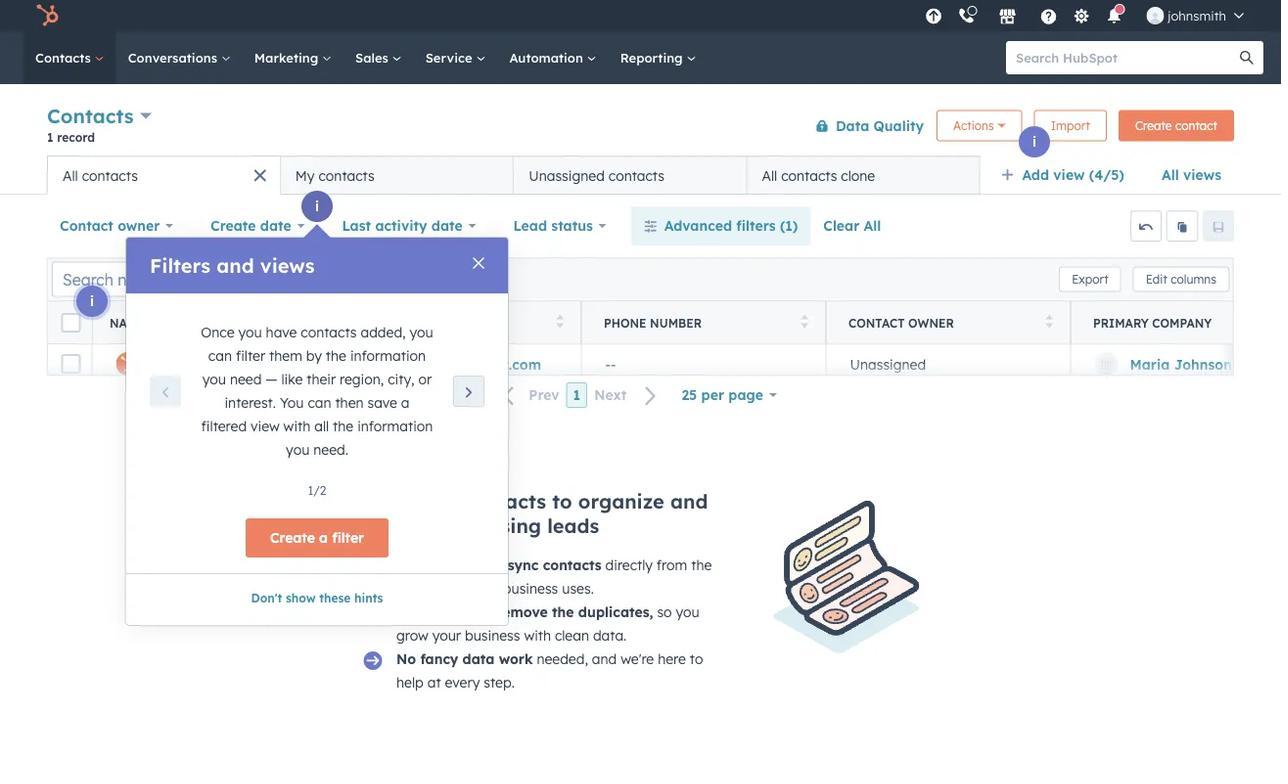 Task type: describe. For each thing, give the bounding box(es) containing it.
the up clean
[[552, 604, 574, 621]]

record
[[57, 130, 95, 144]]

you left have on the top of the page
[[238, 324, 262, 341]]

business inside so you grow your business with clean data.
[[465, 627, 520, 645]]

add more contacts to organize and identify promising leads
[[361, 489, 708, 538]]

automation
[[509, 49, 587, 66]]

or inside once you have contacts added, you can filter them by the information you need — like their region, city, or interest. you can then save a filtered view with all the information you need.
[[418, 371, 432, 388]]

business inside 'directly from the other apps your business uses.'
[[503, 580, 558, 598]]

0 horizontal spatial views
[[260, 254, 315, 278]]

primary
[[1093, 316, 1149, 330]]

johnson for compa
[[1174, 356, 1232, 373]]

by
[[306, 347, 322, 365]]

name
[[110, 316, 145, 330]]

1 vertical spatial can
[[308, 394, 331, 412]]

1 vertical spatial owner
[[908, 316, 954, 330]]

1 for 1
[[573, 387, 581, 404]]

a for import a file or sync contacts
[[450, 557, 459, 574]]

1 press to sort. element from the left
[[312, 315, 319, 331]]

edit
[[1146, 272, 1168, 287]]

search image
[[1240, 51, 1254, 65]]

settings image
[[1073, 8, 1090, 26]]

filter inside once you have contacts added, you can filter them by the information you need — like their region, city, or interest. you can then save a filtered view with all the information you need.
[[236, 347, 265, 365]]

a inside once you have contacts added, you can filter them by the information you need — like their region, city, or interest. you can then save a filtered view with all the information you need.
[[401, 394, 410, 412]]

marketing link
[[243, 31, 344, 84]]

service
[[425, 49, 476, 66]]

your inside 'directly from the other apps your business uses.'
[[470, 580, 499, 598]]

with inside so you grow your business with clean data.
[[524, 627, 551, 645]]

sales link
[[344, 31, 414, 84]]

leads
[[547, 514, 599, 538]]

import a file or sync contacts
[[396, 557, 602, 574]]

conversations
[[128, 49, 221, 66]]

actions
[[953, 118, 994, 133]]

you right added,
[[410, 324, 433, 341]]

all contacts clone button
[[747, 156, 980, 195]]

phone
[[604, 316, 647, 330]]

need.
[[313, 441, 348, 459]]

data.
[[593, 627, 627, 645]]

edit columns
[[1146, 272, 1217, 287]]

marketing
[[254, 49, 322, 66]]

unassigned button
[[826, 345, 1071, 384]]

import for import a file or sync contacts
[[396, 557, 446, 574]]

apps
[[434, 580, 466, 598]]

email
[[359, 316, 398, 330]]

contacts right my
[[319, 167, 375, 184]]

all views
[[1162, 166, 1222, 184]]

(sample
[[258, 356, 314, 373]]

a for create a filter
[[319, 530, 328, 547]]

my contacts button
[[280, 156, 514, 195]]

2 date from the left
[[431, 217, 463, 234]]

1 vertical spatial or
[[489, 557, 504, 574]]

maria for maria johnson (sample contact)
[[151, 356, 191, 373]]

i for bottom i button
[[90, 293, 94, 310]]

number
[[650, 316, 702, 330]]

automation link
[[498, 31, 609, 84]]

last activity date
[[342, 217, 463, 234]]

next button
[[587, 383, 669, 409]]

notifications image
[[1105, 9, 1123, 26]]

interest.
[[225, 394, 276, 412]]

need
[[230, 371, 262, 388]]

add view (4/5)
[[1022, 166, 1125, 184]]

contact
[[1175, 118, 1218, 133]]

lead
[[513, 217, 547, 234]]

no fancy data work
[[396, 651, 533, 668]]

press to sort. element for phone number
[[801, 315, 808, 331]]

create contact
[[1135, 118, 1218, 133]]

press to sort. element for contact owner
[[1046, 315, 1053, 331]]

and for views
[[217, 254, 254, 278]]

advanced filters (1)
[[664, 217, 798, 234]]

all for all contacts clone
[[762, 167, 777, 184]]

all for all contacts
[[63, 167, 78, 184]]

press to sort. image for email
[[556, 315, 564, 328]]

you
[[280, 394, 304, 412]]

view inside 'popup button'
[[1053, 166, 1085, 184]]

then
[[335, 394, 364, 412]]

columns
[[1171, 272, 1217, 287]]

press to sort. image for phone number
[[801, 315, 808, 328]]

2 - from the left
[[611, 356, 616, 373]]

previous image
[[158, 386, 173, 401]]

contact owner inside popup button
[[60, 217, 160, 234]]

views inside all views link
[[1183, 166, 1222, 184]]

advanced filters (1) button
[[631, 207, 811, 246]]

export button
[[1059, 267, 1121, 292]]

don't
[[251, 591, 282, 606]]

1 vertical spatial contact owner
[[849, 316, 954, 330]]

create for create date
[[211, 217, 256, 234]]

unassigned for unassigned
[[850, 356, 926, 373]]

show
[[286, 591, 316, 606]]

prev
[[529, 387, 559, 404]]

contacts banner
[[47, 100, 1234, 156]]

i for the topmost i button
[[1033, 133, 1037, 150]]

unassigned contacts
[[529, 167, 665, 184]]

clear all button
[[811, 207, 894, 246]]

to inside needed, and we're here to help at every step.
[[690, 651, 703, 668]]

the right all
[[333, 418, 354, 435]]

clear
[[823, 217, 860, 234]]

maria for maria johnson compa
[[1130, 356, 1170, 373]]

create for create a filter
[[270, 530, 315, 547]]

conversations link
[[116, 31, 243, 84]]

data
[[836, 117, 869, 134]]

contacts inside contacts popup button
[[47, 104, 134, 128]]

help button
[[1032, 0, 1065, 31]]

marketplaces image
[[999, 9, 1016, 26]]

so you grow your business with clean data.
[[396, 604, 700, 645]]

the right by
[[326, 347, 346, 365]]

status
[[551, 217, 593, 234]]

1 date from the left
[[260, 217, 291, 234]]

directly
[[605, 557, 653, 574]]

1 horizontal spatial help
[[433, 604, 463, 621]]

activity
[[375, 217, 427, 234]]

you inside so you grow your business with clean data.
[[676, 604, 700, 621]]

filter inside create a filter link
[[332, 530, 364, 547]]

1 vertical spatial information
[[357, 418, 433, 435]]

save
[[368, 394, 397, 412]]

contact)
[[318, 356, 377, 373]]

don't show these hints button
[[251, 586, 383, 610]]

25
[[682, 387, 697, 404]]

once you have contacts added, you can filter them by the information you need — like their region, city, or interest. you can then save a filtered view with all the information you need.
[[201, 324, 433, 459]]

to inside add more contacts to organize and identify promising leads
[[552, 489, 572, 514]]

all
[[314, 418, 329, 435]]

(1)
[[780, 217, 798, 234]]

every
[[445, 674, 480, 692]]

filters
[[736, 217, 776, 234]]

once
[[201, 324, 234, 341]]

all contacts
[[63, 167, 138, 184]]

edit columns button
[[1133, 267, 1229, 292]]

we're
[[621, 651, 654, 668]]

promising
[[443, 514, 541, 538]]

help inside needed, and we're here to help at every step.
[[396, 674, 424, 692]]

1 vertical spatial i button
[[301, 191, 333, 222]]

1/2
[[308, 483, 326, 498]]

step.
[[484, 674, 515, 692]]

reporting
[[620, 49, 687, 66]]

we'll help you remove the duplicates,
[[396, 604, 653, 621]]

per
[[701, 387, 724, 404]]

compa
[[1236, 356, 1281, 373]]

all contacts clone
[[762, 167, 875, 184]]

notifications button
[[1098, 0, 1131, 31]]

organize
[[578, 489, 664, 514]]

help image
[[1040, 9, 1057, 26]]

upgrade image
[[925, 8, 942, 26]]

owner inside contact owner popup button
[[118, 217, 160, 234]]



Task type: vqa. For each thing, say whether or not it's contained in the screenshot.
Alert to the bottom
no



Task type: locate. For each thing, give the bounding box(es) containing it.
and for we're
[[592, 651, 617, 668]]

all up filters
[[762, 167, 777, 184]]

create left 'contact'
[[1135, 118, 1172, 133]]

add inside 'popup button'
[[1022, 166, 1049, 184]]

these
[[319, 591, 351, 606]]

0 horizontal spatial 1
[[47, 130, 53, 144]]

2 horizontal spatial and
[[670, 489, 708, 514]]

all for all views
[[1162, 166, 1179, 184]]

all down 1 record
[[63, 167, 78, 184]]

import up other
[[396, 557, 446, 574]]

0 vertical spatial help
[[433, 604, 463, 621]]

press to sort. element for email
[[556, 315, 564, 331]]

help down no
[[396, 674, 424, 692]]

0 horizontal spatial filter
[[236, 347, 265, 365]]

1 horizontal spatial view
[[1053, 166, 1085, 184]]

i up add view (4/5) 'popup button'
[[1033, 133, 1037, 150]]

1 horizontal spatial a
[[401, 394, 410, 412]]

contacts up import a file or sync contacts
[[462, 489, 546, 514]]

contacts
[[82, 167, 138, 184], [319, 167, 375, 184], [609, 167, 665, 184], [781, 167, 837, 184], [301, 324, 357, 341], [462, 489, 546, 514], [543, 557, 602, 574]]

0 horizontal spatial contact owner
[[60, 217, 160, 234]]

i for i button to the middle
[[315, 198, 319, 215]]

1 vertical spatial with
[[524, 627, 551, 645]]

import button
[[1034, 110, 1107, 141]]

create inside button
[[1135, 118, 1172, 133]]

contacts up record
[[47, 104, 134, 128]]

0 vertical spatial filter
[[236, 347, 265, 365]]

1 vertical spatial to
[[690, 651, 703, 668]]

1 right prev
[[573, 387, 581, 404]]

and down data.
[[592, 651, 617, 668]]

company
[[1152, 316, 1212, 330]]

help
[[433, 604, 463, 621], [396, 674, 424, 692]]

reporting link
[[609, 31, 708, 84]]

1 left record
[[47, 130, 53, 144]]

1 horizontal spatial filter
[[332, 530, 364, 547]]

1 horizontal spatial i button
[[301, 191, 333, 222]]

2 maria from the left
[[1130, 356, 1170, 373]]

2 press to sort. image from the left
[[1046, 315, 1053, 328]]

create inside create a filter link
[[270, 530, 315, 547]]

add
[[1022, 166, 1049, 184], [361, 489, 400, 514]]

filter up these
[[332, 530, 364, 547]]

0 horizontal spatial with
[[283, 418, 311, 435]]

2 press to sort. element from the left
[[556, 315, 564, 331]]

you right so
[[676, 604, 700, 621]]

search button
[[1230, 41, 1264, 74]]

1 vertical spatial view
[[251, 418, 280, 435]]

information down added,
[[350, 347, 426, 365]]

0 vertical spatial view
[[1053, 166, 1085, 184]]

contact owner down 'all contacts'
[[60, 217, 160, 234]]

lead status
[[513, 217, 593, 234]]

and inside needed, and we're here to help at every step.
[[592, 651, 617, 668]]

create a filter link
[[246, 519, 389, 558]]

1 horizontal spatial owner
[[908, 316, 954, 330]]

1 horizontal spatial unassigned
[[850, 356, 926, 373]]

marketplaces button
[[987, 0, 1028, 31]]

actions button
[[937, 110, 1023, 141]]

0 vertical spatial a
[[401, 394, 410, 412]]

can down their
[[308, 394, 331, 412]]

contacts inside 'button'
[[82, 167, 138, 184]]

0 horizontal spatial unassigned
[[529, 167, 605, 184]]

view inside once you have contacts added, you can filter them by the information you need — like their region, city, or interest. you can then save a filtered view with all the information you need.
[[251, 418, 280, 435]]

contact owner button
[[47, 207, 186, 246]]

1 for 1 record
[[47, 130, 53, 144]]

(4/5)
[[1089, 166, 1125, 184]]

next image
[[461, 386, 477, 401]]

1 maria from the left
[[151, 356, 191, 373]]

-
[[605, 356, 611, 373], [611, 356, 616, 373]]

1 vertical spatial contact
[[849, 316, 905, 330]]

0 horizontal spatial maria
[[151, 356, 191, 373]]

1 horizontal spatial and
[[592, 651, 617, 668]]

0 vertical spatial to
[[552, 489, 572, 514]]

johnson down once
[[195, 356, 253, 373]]

business
[[503, 580, 558, 598], [465, 627, 520, 645]]

add down import button
[[1022, 166, 1049, 184]]

duplicates,
[[578, 604, 653, 621]]

0 vertical spatial import
[[1051, 118, 1090, 133]]

can down once
[[208, 347, 232, 365]]

1 inside "contacts" banner
[[47, 130, 53, 144]]

add for add view (4/5)
[[1022, 166, 1049, 184]]

2 press to sort. image from the left
[[801, 315, 808, 328]]

--
[[605, 356, 616, 373]]

1 vertical spatial filter
[[332, 530, 364, 547]]

i button up add view (4/5)
[[1019, 126, 1050, 158]]

1 horizontal spatial press to sort. image
[[1046, 315, 1053, 328]]

lead status button
[[501, 207, 619, 246]]

pagination navigation
[[492, 383, 669, 409]]

1 horizontal spatial date
[[431, 217, 463, 234]]

or right city,
[[418, 371, 432, 388]]

0 horizontal spatial press to sort. image
[[556, 315, 564, 328]]

1 horizontal spatial with
[[524, 627, 551, 645]]

john smith image
[[1146, 7, 1164, 24]]

contacts inside "contacts" 'link'
[[35, 49, 95, 66]]

contacts up contact owner popup button
[[82, 167, 138, 184]]

help down apps
[[433, 604, 463, 621]]

primary company
[[1093, 316, 1212, 330]]

create date button
[[198, 207, 318, 246]]

press to sort. image
[[556, 315, 564, 328], [801, 315, 808, 328]]

press to sort. image
[[312, 315, 319, 328], [1046, 315, 1053, 328]]

contacts down "contacts" banner
[[609, 167, 665, 184]]

city,
[[388, 371, 415, 388]]

0 horizontal spatial i button
[[76, 286, 108, 317]]

0 horizontal spatial help
[[396, 674, 424, 692]]

contact inside popup button
[[60, 217, 113, 234]]

press to sort. image for press to sort. element corresponding to contact owner
[[1046, 315, 1053, 328]]

1 horizontal spatial create
[[270, 530, 315, 547]]

contacts
[[35, 49, 95, 66], [47, 104, 134, 128]]

unassigned inside button
[[850, 356, 926, 373]]

contacts inside add more contacts to organize and identify promising leads
[[462, 489, 546, 514]]

close image
[[473, 257, 485, 269]]

maria down primary company
[[1130, 356, 1170, 373]]

0 vertical spatial can
[[208, 347, 232, 365]]

filter up need at the left
[[236, 347, 265, 365]]

press to sort. image for 1st press to sort. element
[[312, 315, 319, 328]]

4 press to sort. element from the left
[[1046, 315, 1053, 331]]

more
[[406, 489, 456, 514]]

a
[[401, 394, 410, 412], [319, 530, 328, 547], [450, 557, 459, 574]]

calling icon button
[[950, 3, 983, 29]]

0 horizontal spatial owner
[[118, 217, 160, 234]]

1 horizontal spatial views
[[1183, 166, 1222, 184]]

needed, and we're here to help at every step.
[[396, 651, 703, 692]]

contact up "unassigned" button
[[849, 316, 905, 330]]

contacts up 'uses.'
[[543, 557, 602, 574]]

upgrade link
[[921, 5, 946, 26]]

and inside add more contacts to organize and identify promising leads
[[670, 489, 708, 514]]

johnsmith button
[[1135, 0, 1256, 31]]

view left (4/5)
[[1053, 166, 1085, 184]]

all down the create contact button
[[1162, 166, 1179, 184]]

to left the organize
[[552, 489, 572, 514]]

sync
[[508, 557, 539, 574]]

all right clear
[[864, 217, 881, 234]]

needed,
[[537, 651, 588, 668]]

a down 1/2 on the bottom left of page
[[319, 530, 328, 547]]

0 vertical spatial create
[[1135, 118, 1172, 133]]

1 vertical spatial and
[[670, 489, 708, 514]]

add for add more contacts to organize and identify promising leads
[[361, 489, 400, 514]]

0 vertical spatial contact
[[60, 217, 113, 234]]

1 - from the left
[[605, 356, 611, 373]]

0 vertical spatial contact owner
[[60, 217, 160, 234]]

0 horizontal spatial i
[[90, 293, 94, 310]]

1 vertical spatial create
[[211, 217, 256, 234]]

export
[[1072, 272, 1109, 287]]

1 horizontal spatial contact
[[849, 316, 905, 330]]

my contacts
[[295, 167, 375, 184]]

information down the save
[[357, 418, 433, 435]]

0 horizontal spatial view
[[251, 418, 280, 435]]

to
[[552, 489, 572, 514], [690, 651, 703, 668]]

add inside add more contacts to organize and identify promising leads
[[361, 489, 400, 514]]

0 vertical spatial information
[[350, 347, 426, 365]]

added,
[[361, 324, 406, 341]]

settings link
[[1069, 5, 1094, 26]]

press to sort. image up by
[[312, 315, 319, 328]]

contact down 'all contacts'
[[60, 217, 113, 234]]

owner up "unassigned" button
[[908, 316, 954, 330]]

0 vertical spatial business
[[503, 580, 558, 598]]

Search HubSpot search field
[[1006, 41, 1246, 74]]

to right here
[[690, 651, 703, 668]]

contact owner up "unassigned" button
[[849, 316, 954, 330]]

0 horizontal spatial to
[[552, 489, 572, 514]]

don't show these hints
[[251, 591, 383, 606]]

uses.
[[562, 580, 594, 598]]

import inside button
[[1051, 118, 1090, 133]]

2 vertical spatial i
[[90, 293, 94, 310]]

0 vertical spatial with
[[283, 418, 311, 435]]

1 vertical spatial i
[[315, 198, 319, 215]]

0 horizontal spatial your
[[432, 627, 461, 645]]

0 horizontal spatial press to sort. image
[[312, 315, 319, 328]]

1 horizontal spatial add
[[1022, 166, 1049, 184]]

1 press to sort. image from the left
[[556, 315, 564, 328]]

1 vertical spatial add
[[361, 489, 400, 514]]

1 press to sort. image from the left
[[312, 315, 319, 328]]

0 vertical spatial your
[[470, 580, 499, 598]]

page
[[729, 387, 763, 404]]

view down interest.
[[251, 418, 280, 435]]

0 vertical spatial contacts
[[35, 49, 95, 66]]

maria johnson (sample contact) link
[[151, 356, 377, 373]]

other
[[396, 580, 431, 598]]

maria johnson (sample contact)
[[151, 356, 377, 373]]

2 horizontal spatial a
[[450, 557, 459, 574]]

prev button
[[492, 383, 566, 409]]

advanced
[[664, 217, 732, 234]]

owner down all contacts 'button'
[[118, 217, 160, 234]]

clone
[[841, 167, 875, 184]]

views down create date popup button
[[260, 254, 315, 278]]

1 horizontal spatial press to sort. image
[[801, 315, 808, 328]]

0 vertical spatial i button
[[1019, 126, 1050, 158]]

1 horizontal spatial 1
[[573, 387, 581, 404]]

25 per page button
[[669, 376, 790, 415]]

0 horizontal spatial can
[[208, 347, 232, 365]]

johnson down company
[[1174, 356, 1232, 373]]

maria johnson compa link
[[1130, 356, 1281, 373]]

1 vertical spatial a
[[319, 530, 328, 547]]

the
[[326, 347, 346, 365], [333, 418, 354, 435], [691, 557, 712, 574], [552, 604, 574, 621]]

0 vertical spatial owner
[[118, 217, 160, 234]]

contacts left "clone"
[[781, 167, 837, 184]]

emailmaria@hubspot.com button
[[337, 345, 581, 384]]

a left file
[[450, 557, 459, 574]]

create up filters and views
[[211, 217, 256, 234]]

emailmaria@hubspot.com link
[[361, 356, 541, 373]]

import for import
[[1051, 118, 1090, 133]]

calling icon image
[[958, 8, 975, 25]]

i down my contacts
[[315, 198, 319, 215]]

and down create date
[[217, 254, 254, 278]]

contact owner
[[60, 217, 160, 234], [849, 316, 954, 330]]

create for create contact
[[1135, 118, 1172, 133]]

with down you
[[283, 418, 311, 435]]

you left need at the left
[[202, 371, 226, 388]]

with down we'll help you remove the duplicates,
[[524, 627, 551, 645]]

add view (4/5) button
[[988, 156, 1149, 195]]

remove
[[497, 604, 548, 621]]

i button left name
[[76, 286, 108, 317]]

1 horizontal spatial can
[[308, 394, 331, 412]]

1 vertical spatial import
[[396, 557, 446, 574]]

primary company column header
[[1071, 301, 1281, 345]]

1 horizontal spatial or
[[489, 557, 504, 574]]

data quality
[[836, 117, 924, 134]]

2 horizontal spatial i button
[[1019, 126, 1050, 158]]

contacts up by
[[301, 324, 357, 341]]

add left more
[[361, 489, 400, 514]]

1 vertical spatial help
[[396, 674, 424, 692]]

0 horizontal spatial contact
[[60, 217, 113, 234]]

2 vertical spatial and
[[592, 651, 617, 668]]

2 vertical spatial a
[[450, 557, 459, 574]]

johnsmith
[[1168, 7, 1226, 23]]

johnson for (sample
[[195, 356, 253, 373]]

all views link
[[1149, 156, 1234, 195]]

you left need.
[[286, 441, 310, 459]]

with
[[283, 418, 311, 435], [524, 627, 551, 645]]

3 press to sort. element from the left
[[801, 315, 808, 331]]

have
[[266, 324, 297, 341]]

0 horizontal spatial johnson
[[195, 356, 253, 373]]

filters
[[150, 254, 211, 278]]

1 vertical spatial contacts
[[47, 104, 134, 128]]

1 johnson from the left
[[195, 356, 253, 373]]

views down 'contact'
[[1183, 166, 1222, 184]]

2 johnson from the left
[[1174, 356, 1232, 373]]

2 horizontal spatial create
[[1135, 118, 1172, 133]]

1 vertical spatial 1
[[573, 387, 581, 404]]

1 horizontal spatial to
[[690, 651, 703, 668]]

with inside once you have contacts added, you can filter them by the information you need — like their region, city, or interest. you can then save a filtered view with all the information you need.
[[283, 418, 311, 435]]

all inside 'button'
[[63, 167, 78, 184]]

0 vertical spatial or
[[418, 371, 432, 388]]

2 vertical spatial create
[[270, 530, 315, 547]]

the inside 'directly from the other apps your business uses.'
[[691, 557, 712, 574]]

date right activity
[[431, 217, 463, 234]]

0 vertical spatial unassigned
[[529, 167, 605, 184]]

import up add view (4/5)
[[1051, 118, 1090, 133]]

0 vertical spatial add
[[1022, 166, 1049, 184]]

0 horizontal spatial create
[[211, 217, 256, 234]]

your inside so you grow your business with clean data.
[[432, 627, 461, 645]]

contacts inside once you have contacts added, you can filter them by the information you need — like their region, city, or interest. you can then save a filtered view with all the information you need.
[[301, 324, 357, 341]]

1 horizontal spatial i
[[315, 198, 319, 215]]

last activity date button
[[329, 207, 489, 246]]

my
[[295, 167, 315, 184]]

create down 1/2 on the bottom left of page
[[270, 530, 315, 547]]

all
[[1162, 166, 1179, 184], [63, 167, 78, 184], [762, 167, 777, 184], [864, 217, 881, 234]]

unassigned inside button
[[529, 167, 605, 184]]

unassigned for unassigned contacts
[[529, 167, 605, 184]]

press to sort. element
[[312, 315, 319, 331], [556, 315, 564, 331], [801, 315, 808, 331], [1046, 315, 1053, 331]]

0 vertical spatial and
[[217, 254, 254, 278]]

maria up previous icon
[[151, 356, 191, 373]]

business up we'll help you remove the duplicates,
[[503, 580, 558, 598]]

emailmaria@hubspot.com
[[361, 356, 541, 373]]

i
[[1033, 133, 1037, 150], [315, 198, 319, 215], [90, 293, 94, 310]]

hints
[[354, 591, 383, 606]]

or right file
[[489, 557, 504, 574]]

no
[[396, 651, 416, 668]]

i button
[[1019, 126, 1050, 158], [301, 191, 333, 222], [76, 286, 108, 317]]

date up filters and views
[[260, 217, 291, 234]]

0 vertical spatial 1
[[47, 130, 53, 144]]

hubspot image
[[35, 4, 59, 27]]

1 vertical spatial business
[[465, 627, 520, 645]]

Search name, phone, email addresses, or company search field
[[52, 262, 283, 297]]

file
[[463, 557, 485, 574]]

the right from
[[691, 557, 712, 574]]

i down contact owner popup button
[[90, 293, 94, 310]]

your up fancy
[[432, 627, 461, 645]]

1 inside 1 button
[[573, 387, 581, 404]]

and up from
[[670, 489, 708, 514]]

johnsmith menu
[[919, 0, 1258, 31]]

you left remove
[[467, 604, 493, 621]]

0 horizontal spatial date
[[260, 217, 291, 234]]

2 vertical spatial i button
[[76, 286, 108, 317]]

0 horizontal spatial and
[[217, 254, 254, 278]]

0 horizontal spatial add
[[361, 489, 400, 514]]

1 horizontal spatial maria
[[1130, 356, 1170, 373]]

directly from the other apps your business uses.
[[396, 557, 712, 598]]

contacts down "hubspot" link
[[35, 49, 95, 66]]

identify
[[361, 514, 437, 538]]

a right the save
[[401, 394, 410, 412]]

your down file
[[470, 580, 499, 598]]

at
[[427, 674, 441, 692]]

1 vertical spatial your
[[432, 627, 461, 645]]

—
[[266, 371, 277, 388]]

0 horizontal spatial or
[[418, 371, 432, 388]]

business up data
[[465, 627, 520, 645]]

like
[[281, 371, 303, 388]]

1 horizontal spatial your
[[470, 580, 499, 598]]

press to sort. image left the primary
[[1046, 315, 1053, 328]]

create inside create date popup button
[[211, 217, 256, 234]]

1 horizontal spatial johnson
[[1174, 356, 1232, 373]]

i button down my
[[301, 191, 333, 222]]



